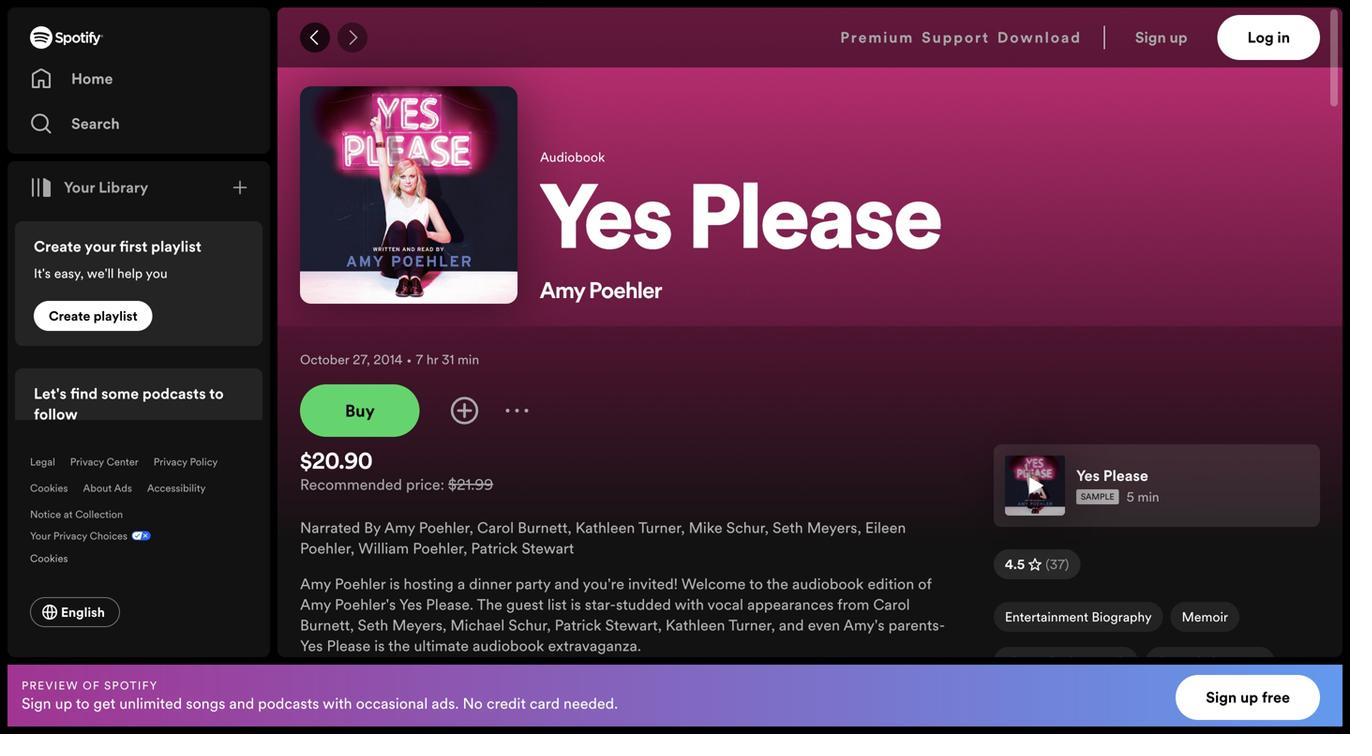 Task type: locate. For each thing, give the bounding box(es) containing it.
7 hr 31 min
[[416, 351, 479, 369]]

1 vertical spatial turner,
[[729, 615, 775, 636]]

create inside create your first playlist it's easy, we'll help you
[[34, 236, 81, 257]]

yes up sample
[[1077, 466, 1100, 486]]

home
[[71, 68, 113, 89]]

up left get
[[55, 693, 72, 714]]

with left vocal on the right of the page
[[675, 595, 704, 615]]

0 vertical spatial turner,
[[639, 518, 685, 538]]

is down poehler's
[[374, 636, 385, 657]]

0 vertical spatial with
[[675, 595, 704, 615]]

sign up
[[1136, 27, 1188, 48]]

1 vertical spatial kathleen
[[666, 615, 725, 636]]

1 vertical spatial min
[[1138, 488, 1160, 506]]

1 vertical spatial yes please
[[1077, 466, 1149, 486]]

amy
[[540, 281, 585, 304], [384, 518, 415, 538], [300, 574, 331, 595], [300, 595, 331, 615]]

poehler's
[[335, 595, 396, 615]]

burnett, up party
[[518, 518, 572, 538]]

0 vertical spatial meyers,
[[807, 518, 862, 538]]

privacy
[[70, 455, 104, 469], [154, 455, 187, 469], [53, 529, 87, 543]]

create up easy, in the top of the page
[[34, 236, 81, 257]]

and right party
[[554, 574, 580, 595]]

your for your privacy choices
[[30, 529, 51, 543]]

0 horizontal spatial yes please image
[[300, 86, 518, 304]]

eileen
[[865, 518, 906, 538]]

1 horizontal spatial with
[[675, 595, 704, 615]]

min right 31 in the left of the page
[[458, 351, 479, 369]]

you
[[146, 264, 168, 282]]

1 horizontal spatial carol
[[873, 595, 910, 615]]

let's find some podcasts to follow
[[34, 384, 224, 425]]

turner, down welcome
[[729, 615, 775, 636]]

0 horizontal spatial your
[[30, 529, 51, 543]]

go forward image
[[345, 30, 360, 45]]

1 horizontal spatial min
[[1138, 488, 1160, 506]]

carol inside amy poehler is hosting a dinner party and you're invited! welcome to the audiobook edition of amy poehler's yes please. the guest list is star-studded with vocal appearances from carol burnett, seth meyers, michael schur, patrick stewart, kathleen turner, and even amy's parents- yes please is the ultimate audiobook extravaganza. … show more
[[873, 595, 910, 615]]

find
[[70, 384, 98, 404]]

meyers, inside amy poehler is hosting a dinner party and you're invited! welcome to the audiobook edition of amy poehler's yes please. the guest list is star-studded with vocal appearances from carol burnett, seth meyers, michael schur, patrick stewart, kathleen turner, and even amy's parents- yes please is the ultimate audiobook extravaganza. … show more
[[392, 615, 447, 636]]

0 vertical spatial to
[[209, 384, 224, 404]]

1 horizontal spatial turner,
[[729, 615, 775, 636]]

0 horizontal spatial meyers,
[[392, 615, 447, 636]]

podcasts
[[142, 384, 206, 404], [258, 693, 319, 714]]

1 horizontal spatial please
[[689, 181, 943, 271]]

to inside let's find some podcasts to follow
[[209, 384, 224, 404]]

a
[[458, 574, 465, 595]]

up inside "button"
[[1170, 27, 1188, 48]]

to inside amy poehler is hosting a dinner party and you're invited! welcome to the audiobook edition of amy poehler's yes please. the guest list is star-studded with vocal appearances from carol burnett, seth meyers, michael schur, patrick stewart, kathleen turner, and even amy's parents- yes please is the ultimate audiobook extravaganza. … show more
[[749, 574, 763, 595]]

27,
[[353, 351, 370, 369]]

playlist down help
[[94, 307, 138, 325]]

meyers, left eileen
[[807, 518, 862, 538]]

0 horizontal spatial up
[[55, 693, 72, 714]]

sign
[[1136, 27, 1166, 48], [1206, 687, 1237, 708], [22, 693, 51, 714]]

spotify image
[[30, 26, 103, 49]]

carol right from
[[873, 595, 910, 615]]

1 horizontal spatial burnett,
[[518, 518, 572, 538]]

of inside amy poehler is hosting a dinner party and you're invited! welcome to the audiobook edition of amy poehler's yes please. the guest list is star-studded with vocal appearances from carol burnett, seth meyers, michael schur, patrick stewart, kathleen turner, and even amy's parents- yes please is the ultimate audiobook extravaganza. … show more
[[918, 574, 932, 595]]

1 vertical spatial audiobook
[[473, 636, 544, 657]]

download
[[998, 27, 1082, 48]]

poehler, down price:
[[419, 518, 474, 538]]

1 horizontal spatial meyers,
[[807, 518, 862, 538]]

1 horizontal spatial sign
[[1136, 27, 1166, 48]]

search link
[[30, 105, 248, 143]]

0 vertical spatial podcasts
[[142, 384, 206, 404]]

1 horizontal spatial to
[[209, 384, 224, 404]]

podcasts inside let's find some podcasts to follow
[[142, 384, 206, 404]]

to
[[209, 384, 224, 404], [749, 574, 763, 595], [76, 693, 90, 714]]

0 vertical spatial cookies
[[30, 481, 68, 495]]

kathleen
[[576, 518, 635, 538], [666, 615, 725, 636]]

with inside amy poehler is hosting a dinner party and you're invited! welcome to the audiobook edition of amy poehler's yes please. the guest list is star-studded with vocal appearances from carol burnett, seth meyers, michael schur, patrick stewart, kathleen turner, and even amy's parents- yes please is the ultimate audiobook extravaganza. … show more
[[675, 595, 704, 615]]

premium support download
[[841, 27, 1082, 48]]

poehler, left by
[[300, 538, 355, 559]]

0 horizontal spatial poehler
[[335, 574, 386, 595]]

1 vertical spatial seth
[[358, 615, 388, 636]]

1 vertical spatial your
[[30, 529, 51, 543]]

patrick down the you're
[[555, 615, 602, 636]]

audiobook up the even
[[792, 574, 864, 595]]

to left get
[[76, 693, 90, 714]]

privacy up accessibility link
[[154, 455, 187, 469]]

1 horizontal spatial poehler
[[590, 281, 662, 304]]

Entertainment Biography checkbox
[[994, 602, 1163, 632]]

first
[[119, 236, 148, 257]]

up inside 'preview of spotify sign up to get unlimited songs and podcasts with occasional ads. no credit card needed.'
[[55, 693, 72, 714]]

0 vertical spatial burnett,
[[518, 518, 572, 538]]

0 horizontal spatial podcasts
[[142, 384, 206, 404]]

up inside button
[[1241, 687, 1259, 708]]

1 horizontal spatial of
[[918, 574, 932, 595]]

0 vertical spatial please
[[689, 181, 943, 271]]

playlist up you
[[151, 236, 201, 257]]

cookies up notice
[[30, 481, 68, 495]]

ads
[[114, 481, 132, 495]]

the
[[477, 595, 503, 615]]

ads.
[[432, 693, 459, 714]]

1 vertical spatial cookies
[[30, 551, 68, 566]]

audiobook
[[792, 574, 864, 595], [473, 636, 544, 657]]

cookies down the your privacy choices
[[30, 551, 68, 566]]

0 vertical spatial your
[[64, 177, 95, 198]]

preview
[[22, 678, 79, 693]]

1 horizontal spatial kathleen
[[666, 615, 725, 636]]

cookies link
[[30, 481, 68, 495], [30, 547, 83, 567]]

easy,
[[54, 264, 84, 282]]

0 vertical spatial seth
[[773, 518, 803, 538]]

yes please
[[540, 181, 943, 271], [1077, 466, 1149, 486]]

about ads
[[83, 481, 132, 495]]

0 horizontal spatial seth
[[358, 615, 388, 636]]

sign for sign up
[[1136, 27, 1166, 48]]

0 horizontal spatial playlist
[[94, 307, 138, 325]]

schur, right mike
[[726, 518, 769, 538]]

2 vertical spatial to
[[76, 693, 90, 714]]

your inside button
[[64, 177, 95, 198]]

min
[[458, 351, 479, 369], [1138, 488, 1160, 506]]

1 horizontal spatial up
[[1170, 27, 1188, 48]]

is right the list
[[571, 595, 581, 615]]

search
[[71, 113, 120, 134]]

and left the even
[[779, 615, 804, 636]]

please inside amy poehler is hosting a dinner party and you're invited! welcome to the audiobook edition of amy poehler's yes please. the guest list is star-studded with vocal appearances from carol burnett, seth meyers, michael schur, patrick stewart, kathleen turner, and even amy's parents- yes please is the ultimate audiobook extravaganza. … show more
[[327, 636, 371, 657]]

patrick up dinner
[[471, 538, 518, 559]]

your down notice
[[30, 529, 51, 543]]

buy button
[[300, 385, 420, 437]]

yes up 'preview of spotify sign up to get unlimited songs and podcasts with occasional ads. no credit card needed.'
[[300, 636, 323, 657]]

notice at collection
[[30, 507, 123, 521]]

turner, inside narrated by amy poehler, carol burnett, kathleen turner, mike schur, seth meyers, eileen poehler, william poehler, patrick stewart
[[639, 518, 685, 538]]

create playlist button
[[34, 301, 153, 331]]

privacy up about
[[70, 455, 104, 469]]

poehler
[[590, 281, 662, 304], [335, 574, 386, 595]]

kathleen inside amy poehler is hosting a dinner party and you're invited! welcome to the audiobook edition of amy poehler's yes please. the guest list is star-studded with vocal appearances from carol burnett, seth meyers, michael schur, patrick stewart, kathleen turner, and even amy's parents- yes please is the ultimate audiobook extravaganza. … show more
[[666, 615, 725, 636]]

0 horizontal spatial of
[[83, 678, 100, 693]]

seth up more at the left bottom of page
[[358, 615, 388, 636]]

please
[[689, 181, 943, 271], [1104, 466, 1149, 486], [327, 636, 371, 657]]

2 horizontal spatial to
[[749, 574, 763, 595]]

1 vertical spatial cookies link
[[30, 547, 83, 567]]

0 vertical spatial audiobook
[[792, 574, 864, 595]]

0 vertical spatial and
[[554, 574, 580, 595]]

0 vertical spatial carol
[[477, 518, 514, 538]]

2 horizontal spatial up
[[1241, 687, 1259, 708]]

cookies link down the your privacy choices
[[30, 547, 83, 567]]

1 horizontal spatial your
[[64, 177, 95, 198]]

sign inside button
[[1206, 687, 1237, 708]]

kathleen down welcome
[[666, 615, 725, 636]]

1 horizontal spatial playlist
[[151, 236, 201, 257]]

let's
[[34, 384, 67, 404]]

burnett, up show
[[300, 615, 354, 636]]

1 horizontal spatial audiobook
[[792, 574, 864, 595]]

carol
[[477, 518, 514, 538], [873, 595, 910, 615]]

0 horizontal spatial turner,
[[639, 518, 685, 538]]

welcome
[[682, 574, 746, 595]]

top bar and user menu element
[[278, 8, 1343, 68]]

it's
[[34, 264, 51, 282]]

1 vertical spatial yes please image
[[1005, 456, 1065, 516]]

carol down $21.99
[[477, 518, 514, 538]]

follow
[[34, 404, 78, 425]]

entertainment biography link
[[994, 602, 1163, 640]]

$21.99
[[448, 475, 493, 495]]

meyers, down hosting
[[392, 615, 447, 636]]

seth
[[773, 518, 803, 538], [358, 615, 388, 636]]

edition
[[868, 574, 915, 595]]

0 horizontal spatial patrick
[[471, 538, 518, 559]]

invited!
[[628, 574, 678, 595]]

1 vertical spatial the
[[388, 636, 410, 657]]

privacy center
[[70, 455, 139, 469]]

1 vertical spatial of
[[83, 678, 100, 693]]

the right vocal on the right of the page
[[767, 574, 789, 595]]

1 horizontal spatial schur,
[[726, 518, 769, 538]]

and right songs
[[229, 693, 254, 714]]

no
[[463, 693, 483, 714]]

log in button
[[1218, 15, 1321, 60]]

the left ultimate
[[388, 636, 410, 657]]

turner,
[[639, 518, 685, 538], [729, 615, 775, 636]]

0 horizontal spatial with
[[323, 693, 352, 714]]

0 horizontal spatial schur,
[[509, 615, 551, 636]]

1 vertical spatial playlist
[[94, 307, 138, 325]]

1 horizontal spatial podcasts
[[258, 693, 319, 714]]

kathleen up the you're
[[576, 518, 635, 538]]

of right the edition
[[918, 574, 932, 595]]

0 horizontal spatial kathleen
[[576, 518, 635, 538]]

1 horizontal spatial yes please
[[1077, 466, 1149, 486]]

turner, left mike
[[639, 518, 685, 538]]

1 vertical spatial podcasts
[[258, 693, 319, 714]]

your left library
[[64, 177, 95, 198]]

about ads link
[[83, 481, 132, 495]]

yes please image
[[300, 86, 518, 304], [1005, 456, 1065, 516]]

audiobook down guest
[[473, 636, 544, 657]]

2 vertical spatial please
[[327, 636, 371, 657]]

with inside 'preview of spotify sign up to get unlimited songs and podcasts with occasional ads. no credit card needed.'
[[323, 693, 352, 714]]

studded
[[616, 595, 671, 615]]

( 37 )
[[1046, 556, 1069, 574]]

0 horizontal spatial sign
[[22, 693, 51, 714]]

podcasts right some
[[142, 384, 206, 404]]

1 vertical spatial create
[[49, 307, 90, 325]]

2 horizontal spatial and
[[779, 615, 804, 636]]

free
[[1262, 687, 1291, 708]]

some
[[101, 384, 139, 404]]

1 cookies from the top
[[30, 481, 68, 495]]

min right 5
[[1138, 488, 1160, 506]]

0 horizontal spatial to
[[76, 693, 90, 714]]

and
[[554, 574, 580, 595], [779, 615, 804, 636], [229, 693, 254, 714]]

audiobook
[[540, 148, 605, 166]]

accessibility
[[147, 481, 206, 495]]

0 vertical spatial min
[[458, 351, 479, 369]]

1 horizontal spatial patrick
[[555, 615, 602, 636]]

podcasts down the …
[[258, 693, 319, 714]]

premium button
[[841, 15, 914, 60]]

1 vertical spatial to
[[749, 574, 763, 595]]

sign inside "button"
[[1136, 27, 1166, 48]]

0 horizontal spatial please
[[327, 636, 371, 657]]

0 vertical spatial yes please
[[540, 181, 943, 271]]

of
[[918, 574, 932, 595], [83, 678, 100, 693]]

0 vertical spatial patrick
[[471, 538, 518, 559]]

burnett,
[[518, 518, 572, 538], [300, 615, 354, 636]]

your
[[64, 177, 95, 198], [30, 529, 51, 543]]

create inside button
[[49, 307, 90, 325]]

0 vertical spatial cookies link
[[30, 481, 68, 495]]

2 vertical spatial and
[[229, 693, 254, 714]]

sign inside 'preview of spotify sign up to get unlimited songs and podcasts with occasional ads. no credit card needed.'
[[22, 693, 51, 714]]

of left spotify
[[83, 678, 100, 693]]

up left log
[[1170, 27, 1188, 48]]

0 vertical spatial playlist
[[151, 236, 201, 257]]

1 vertical spatial poehler
[[335, 574, 386, 595]]

sign for sign up free
[[1206, 687, 1237, 708]]

poehler for amy poehler
[[590, 281, 662, 304]]

is left hosting
[[390, 574, 400, 595]]

poehler inside amy poehler is hosting a dinner party and you're invited! welcome to the audiobook edition of amy poehler's yes please. the guest list is star-studded with vocal appearances from carol burnett, seth meyers, michael schur, patrick stewart, kathleen turner, and even amy's parents- yes please is the ultimate audiobook extravaganza. … show more
[[335, 574, 386, 595]]

1 vertical spatial meyers,
[[392, 615, 447, 636]]

1 vertical spatial carol
[[873, 595, 910, 615]]

0 horizontal spatial and
[[229, 693, 254, 714]]

2 horizontal spatial sign
[[1206, 687, 1237, 708]]

1 vertical spatial with
[[323, 693, 352, 714]]

1 horizontal spatial the
[[767, 574, 789, 595]]

playlist inside "create playlist" button
[[94, 307, 138, 325]]

schur, inside amy poehler is hosting a dinner party and you're invited! welcome to the audiobook edition of amy poehler's yes please. the guest list is star-studded with vocal appearances from carol burnett, seth meyers, michael schur, patrick stewart, kathleen turner, and even amy's parents- yes please is the ultimate audiobook extravaganza. … show more
[[509, 615, 551, 636]]

sample
[[1081, 491, 1115, 503]]

schur, down party
[[509, 615, 551, 636]]

0 horizontal spatial carol
[[477, 518, 514, 538]]

by
[[364, 518, 381, 538]]

privacy for privacy policy
[[154, 455, 187, 469]]

legal link
[[30, 455, 55, 469]]

1 horizontal spatial seth
[[773, 518, 803, 538]]

create down easy, in the top of the page
[[49, 307, 90, 325]]

cookies link up notice
[[30, 481, 68, 495]]

go back image
[[308, 30, 323, 45]]

sign up free button
[[1176, 675, 1321, 720]]

0 vertical spatial of
[[918, 574, 932, 595]]

yes up amy poehler
[[540, 181, 673, 271]]

the
[[767, 574, 789, 595], [388, 636, 410, 657]]

up left free
[[1241, 687, 1259, 708]]

to up policy
[[209, 384, 224, 404]]

0 vertical spatial the
[[767, 574, 789, 595]]

to right vocal on the right of the page
[[749, 574, 763, 595]]

create for playlist
[[49, 307, 90, 325]]

with down show
[[323, 693, 352, 714]]

0 vertical spatial schur,
[[726, 518, 769, 538]]

0 vertical spatial create
[[34, 236, 81, 257]]

seth up appearances
[[773, 518, 803, 538]]

1 vertical spatial schur,
[[509, 615, 551, 636]]

create
[[34, 236, 81, 257], [49, 307, 90, 325]]

0 horizontal spatial min
[[458, 351, 479, 369]]



Task type: describe. For each thing, give the bounding box(es) containing it.
home link
[[30, 60, 248, 98]]

create playlist
[[49, 307, 138, 325]]

amy poehler is hosting a dinner party and you're invited! welcome to the audiobook edition of amy poehler's yes please. the guest list is star-studded with vocal appearances from carol burnett, seth meyers, michael schur, patrick stewart, kathleen turner, and even amy's parents- yes please is the ultimate audiobook extravaganza. … show more
[[300, 574, 946, 677]]

privacy down the at
[[53, 529, 87, 543]]

notice
[[30, 507, 61, 521]]

to inside 'preview of spotify sign up to get unlimited songs and podcasts with occasional ads. no credit card needed.'
[[76, 693, 90, 714]]

privacy policy
[[154, 455, 218, 469]]

hr
[[427, 351, 438, 369]]

privacy policy link
[[154, 455, 218, 469]]

help
[[117, 264, 143, 282]]

2 horizontal spatial please
[[1104, 466, 1149, 486]]

7
[[416, 351, 423, 369]]

1 horizontal spatial yes please image
[[1005, 456, 1065, 516]]

$20.90
[[300, 452, 373, 475]]

center
[[107, 455, 139, 469]]

31
[[442, 351, 454, 369]]

entertainment biography
[[1005, 608, 1152, 626]]

burnett, inside amy poehler is hosting a dinner party and you're invited! welcome to the audiobook edition of amy poehler's yes please. the guest list is star-studded with vocal appearances from carol burnett, seth meyers, michael schur, patrick stewart, kathleen turner, and even amy's parents- yes please is the ultimate audiobook extravaganza. … show more
[[300, 615, 354, 636]]

unlimited
[[119, 693, 182, 714]]

1 horizontal spatial and
[[554, 574, 580, 595]]

legal
[[30, 455, 55, 469]]

october
[[300, 351, 349, 369]]

collection
[[75, 507, 123, 521]]

support button
[[922, 15, 990, 60]]

spotify
[[104, 678, 158, 693]]

4.5
[[1005, 556, 1025, 574]]

memoir link
[[1171, 602, 1240, 640]]

up for sign up
[[1170, 27, 1188, 48]]

party
[[516, 574, 551, 595]]

amy poehler
[[540, 281, 662, 304]]

dinner
[[469, 574, 512, 595]]

star-
[[585, 595, 616, 615]]

about
[[83, 481, 112, 495]]

poehler for amy poehler is hosting a dinner party and you're invited! welcome to the audiobook edition of amy poehler's yes please. the guest list is star-studded with vocal appearances from carol burnett, seth meyers, michael schur, patrick stewart, kathleen turner, and even amy's parents- yes please is the ultimate audiobook extravaganza. … show more
[[335, 574, 386, 595]]

california consumer privacy act (ccpa) opt-out icon image
[[128, 529, 151, 547]]

yes left please.
[[399, 595, 422, 615]]

we'll
[[87, 264, 114, 282]]

songs
[[186, 693, 225, 714]]

create for your
[[34, 236, 81, 257]]

0 horizontal spatial is
[[374, 636, 385, 657]]

create your first playlist it's easy, we'll help you
[[34, 236, 201, 282]]

parents-
[[889, 615, 946, 636]]

stewart
[[522, 538, 574, 559]]

your for your library
[[64, 177, 95, 198]]

playlist inside create your first playlist it's easy, we'll help you
[[151, 236, 201, 257]]

kathleen inside narrated by amy poehler, carol burnett, kathleen turner, mike schur, seth meyers, eileen poehler, william poehler, patrick stewart
[[576, 518, 635, 538]]

schur, inside narrated by amy poehler, carol burnett, kathleen turner, mike schur, seth meyers, eileen poehler, william poehler, patrick stewart
[[726, 518, 769, 538]]

…
[[300, 657, 313, 677]]

0 vertical spatial yes please image
[[300, 86, 518, 304]]

burnett, inside narrated by amy poehler, carol burnett, kathleen turner, mike schur, seth meyers, eileen poehler, william poehler, patrick stewart
[[518, 518, 572, 538]]

narrated
[[300, 518, 360, 538]]

get
[[93, 693, 116, 714]]

up for sign up free
[[1241, 687, 1259, 708]]

sign up button
[[1128, 15, 1218, 60]]

price:
[[406, 475, 445, 495]]

1 cookies link from the top
[[30, 481, 68, 495]]

policy
[[190, 455, 218, 469]]

)
[[1065, 556, 1069, 574]]

preview of spotify sign up to get unlimited songs and podcasts with occasional ads. no credit card needed.
[[22, 678, 618, 714]]

guest
[[506, 595, 544, 615]]

credit
[[487, 693, 526, 714]]

meyers, inside narrated by amy poehler, carol burnett, kathleen turner, mike schur, seth meyers, eileen poehler, william poehler, patrick stewart
[[807, 518, 862, 538]]

of inside 'preview of spotify sign up to get unlimited songs and podcasts with occasional ads. no credit card needed.'
[[83, 678, 100, 693]]

0 horizontal spatial audiobook
[[473, 636, 544, 657]]

you're
[[583, 574, 625, 595]]

choices
[[90, 529, 128, 543]]

narrated by amy poehler, carol burnett, kathleen turner, mike schur, seth meyers, eileen poehler, william poehler, patrick stewart
[[300, 518, 906, 559]]

support
[[922, 27, 990, 48]]

buy
[[345, 399, 375, 423]]

2 horizontal spatial is
[[571, 595, 581, 615]]

michael
[[451, 615, 505, 636]]

please.
[[426, 595, 474, 615]]

sample element
[[1077, 490, 1119, 505]]

appearances
[[747, 595, 834, 615]]

stewart,
[[605, 615, 662, 636]]

more
[[359, 657, 396, 677]]

patrick inside narrated by amy poehler, carol burnett, kathleen turner, mike schur, seth meyers, eileen poehler, william poehler, patrick stewart
[[471, 538, 518, 559]]

download button
[[998, 15, 1082, 60]]

even
[[808, 615, 840, 636]]

from
[[838, 595, 870, 615]]

carol inside narrated by amy poehler, carol burnett, kathleen turner, mike schur, seth meyers, eileen poehler, william poehler, patrick stewart
[[477, 518, 514, 538]]

sign up free
[[1206, 687, 1291, 708]]

seth inside narrated by amy poehler, carol burnett, kathleen turner, mike schur, seth meyers, eileen poehler, william poehler, patrick stewart
[[773, 518, 803, 538]]

vocal
[[708, 595, 744, 615]]

english
[[61, 604, 105, 621]]

log
[[1248, 27, 1274, 48]]

amy inside narrated by amy poehler, carol burnett, kathleen turner, mike schur, seth meyers, eileen poehler, william poehler, patrick stewart
[[384, 518, 415, 538]]

main element
[[8, 8, 270, 657]]

recommended
[[300, 475, 402, 495]]

2014
[[374, 351, 403, 369]]

mike
[[689, 518, 723, 538]]

your privacy choices
[[30, 529, 128, 543]]

occasional
[[356, 693, 428, 714]]

ultimate
[[414, 636, 469, 657]]

entertainment
[[1005, 608, 1089, 626]]

seth inside amy poehler is hosting a dinner party and you're invited! welcome to the audiobook edition of amy poehler's yes please. the guest list is star-studded with vocal appearances from carol burnett, seth meyers, michael schur, patrick stewart, kathleen turner, and even amy's parents- yes please is the ultimate audiobook extravaganza. … show more
[[358, 615, 388, 636]]

accessibility link
[[147, 481, 206, 495]]

poehler, up hosting
[[413, 538, 467, 559]]

patrick inside amy poehler is hosting a dinner party and you're invited! welcome to the audiobook edition of amy poehler's yes please. the guest list is star-studded with vocal appearances from carol burnett, seth meyers, michael schur, patrick stewart, kathleen turner, and even amy's parents- yes please is the ultimate audiobook extravaganza. … show more
[[555, 615, 602, 636]]

1 horizontal spatial is
[[390, 574, 400, 595]]

privacy for privacy center
[[70, 455, 104, 469]]

english button
[[30, 597, 120, 627]]

in
[[1278, 27, 1291, 48]]

biography
[[1092, 608, 1152, 626]]

your privacy choices button
[[30, 529, 128, 543]]

turner, inside amy poehler is hosting a dinner party and you're invited! welcome to the audiobook edition of amy poehler's yes please. the guest list is star-studded with vocal appearances from carol burnett, seth meyers, michael schur, patrick stewart, kathleen turner, and even amy's parents- yes please is the ultimate audiobook extravaganza. … show more
[[729, 615, 775, 636]]

2 cookies link from the top
[[30, 547, 83, 567]]

your library button
[[23, 169, 156, 206]]

card
[[530, 693, 560, 714]]

privacy center link
[[70, 455, 139, 469]]

hosting
[[404, 574, 454, 595]]

Memoir checkbox
[[1171, 602, 1240, 632]]

podcasts inside 'preview of spotify sign up to get unlimited songs and podcasts with occasional ads. no credit card needed.'
[[258, 693, 319, 714]]

and inside 'preview of spotify sign up to get unlimited songs and podcasts with occasional ads. no credit card needed.'
[[229, 693, 254, 714]]

2 cookies from the top
[[30, 551, 68, 566]]



Task type: vqa. For each thing, say whether or not it's contained in the screenshot.
right Sign
yes



